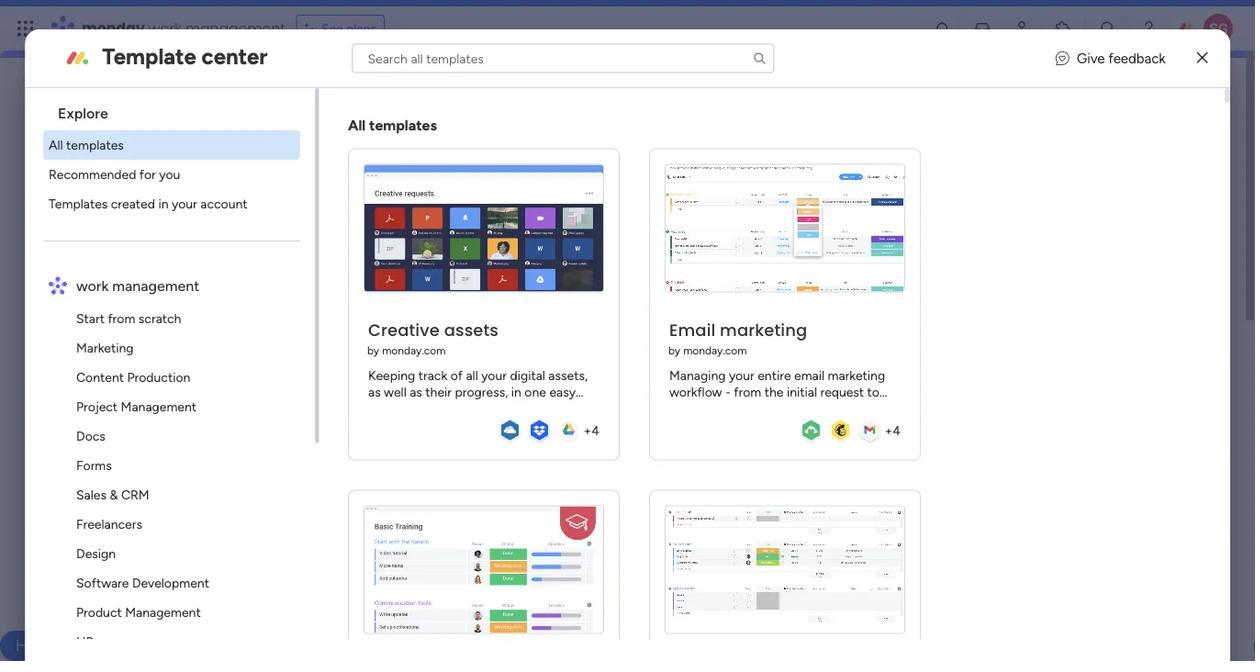 Task type: locate. For each thing, give the bounding box(es) containing it.
0 horizontal spatial 4
[[592, 423, 600, 438]]

2 by from the left
[[669, 344, 681, 357]]

email
[[670, 318, 716, 342]]

1 vertical spatial explore
[[202, 367, 245, 383]]

0 horizontal spatial monday.com
[[383, 344, 446, 357]]

unified
[[459, 285, 499, 301]]

0 vertical spatial in
[[159, 196, 169, 212]]

1 vertical spatial you
[[587, 304, 608, 320]]

recommended for you
[[49, 167, 181, 182]]

invite members image
[[1014, 19, 1032, 38]]

1 vertical spatial to
[[611, 304, 624, 320]]

None search field
[[352, 44, 775, 73]]

all templates
[[348, 117, 437, 134], [49, 137, 124, 153]]

+ for creative assets
[[584, 423, 592, 438]]

monday.com
[[383, 344, 446, 357], [684, 344, 748, 357]]

in inside 'manage and run all aspects of your work in one unified place. from everyday tasks, to advanced projects, and processes, monday work management allows you to connect the dots, work smarter, and achieve shared goals.'
[[421, 285, 431, 301]]

and
[[236, 285, 257, 301], [300, 304, 321, 320], [322, 324, 344, 339]]

1 horizontal spatial all
[[348, 117, 366, 134]]

0 horizontal spatial and
[[236, 285, 257, 301]]

one
[[434, 285, 456, 301]]

for
[[140, 167, 156, 182]]

0 vertical spatial monday
[[82, 18, 145, 39]]

1 by from the left
[[368, 344, 380, 357]]

0 horizontal spatial +
[[584, 423, 592, 438]]

management
[[185, 18, 285, 39], [297, 116, 471, 152], [278, 236, 376, 256], [113, 277, 200, 294], [469, 304, 545, 320], [279, 367, 355, 383], [428, 469, 525, 488]]

work management product
[[238, 236, 439, 256]]

your right of
[[361, 285, 387, 301]]

0 horizontal spatial work management
[[77, 277, 200, 294]]

1 + 4 from the left
[[584, 423, 600, 438]]

4 for marketing
[[893, 423, 901, 438]]

&
[[110, 487, 118, 503]]

apps image
[[1054, 19, 1073, 38]]

management for project management
[[121, 399, 197, 415]]

1 vertical spatial in
[[421, 285, 431, 301]]

templates
[[49, 196, 108, 212]]

all
[[348, 117, 366, 134], [49, 137, 63, 153]]

work
[[148, 18, 181, 39], [225, 116, 290, 152], [238, 236, 274, 256], [77, 277, 109, 294], [390, 285, 418, 301], [438, 304, 466, 320], [241, 324, 269, 339], [248, 367, 276, 383], [388, 469, 424, 488]]

0 horizontal spatial you
[[159, 167, 181, 182]]

to right the tasks, in the top of the page
[[662, 285, 675, 301]]

1 horizontal spatial your
[[361, 285, 387, 301]]

project
[[77, 399, 118, 415]]

to
[[662, 285, 675, 301], [611, 304, 624, 320]]

you down everyday at left
[[587, 304, 608, 320]]

you right for
[[159, 167, 181, 182]]

feedback
[[1109, 50, 1166, 66]]

2 + from the left
[[885, 423, 893, 438]]

0 horizontal spatial in
[[159, 196, 169, 212]]

0 vertical spatial your
[[172, 196, 198, 212]]

work up account
[[225, 116, 290, 152]]

by
[[368, 344, 380, 357], [669, 344, 681, 357]]

sales
[[77, 487, 107, 503]]

achieve
[[347, 324, 391, 339]]

1 horizontal spatial explore
[[202, 367, 245, 383]]

freelancers
[[77, 517, 143, 532]]

getting started with work management button
[[165, 443, 1082, 515]]

started
[[295, 469, 348, 488]]

+ 4 for email marketing
[[885, 423, 901, 438]]

1 vertical spatial work management
[[77, 277, 200, 294]]

list box
[[32, 88, 319, 661]]

recommended
[[49, 167, 137, 182]]

0 horizontal spatial all templates
[[49, 137, 124, 153]]

product
[[77, 605, 122, 620]]

1 4 from the left
[[592, 423, 600, 438]]

explore inside heading
[[58, 104, 109, 122]]

by inside email marketing by monday.com
[[669, 344, 681, 357]]

0 horizontal spatial explore
[[58, 104, 109, 122]]

1 vertical spatial and
[[300, 304, 321, 320]]

monday.com inside email marketing by monday.com
[[684, 344, 748, 357]]

and down "aspects"
[[300, 304, 321, 320]]

1 horizontal spatial work management
[[225, 116, 471, 152]]

your inside explore element
[[172, 196, 198, 212]]

1 horizontal spatial monday
[[389, 304, 435, 320]]

1 horizontal spatial in
[[421, 285, 431, 301]]

work up run
[[238, 236, 274, 256]]

1 horizontal spatial by
[[669, 344, 681, 357]]

forms
[[77, 458, 112, 473]]

template
[[102, 43, 196, 70]]

center
[[202, 43, 268, 70]]

monday work management
[[82, 18, 285, 39]]

1 vertical spatial your
[[361, 285, 387, 301]]

2 4 from the left
[[893, 423, 901, 438]]

work right the with
[[388, 469, 424, 488]]

monday up template
[[82, 18, 145, 39]]

creative assets by monday.com
[[368, 318, 499, 357]]

0 vertical spatial you
[[159, 167, 181, 182]]

0 horizontal spatial by
[[368, 344, 380, 357]]

everyday
[[571, 285, 624, 301]]

1 vertical spatial monday
[[389, 304, 435, 320]]

0 vertical spatial to
[[662, 285, 675, 301]]

and left run
[[236, 285, 257, 301]]

your inside 'manage and run all aspects of your work in one unified place. from everyday tasks, to advanced projects, and processes, monday work management allows you to connect the dots, work smarter, and achieve shared goals.'
[[361, 285, 387, 301]]

work management
[[225, 116, 471, 152], [77, 277, 200, 294]]

0 horizontal spatial your
[[172, 196, 198, 212]]

allows
[[548, 304, 584, 320]]

management
[[121, 399, 197, 415], [125, 605, 201, 620]]

give
[[1077, 50, 1105, 66]]

your left account
[[172, 196, 198, 212]]

monday
[[82, 18, 145, 39], [389, 304, 435, 320]]

to down everyday at left
[[611, 304, 624, 320]]

dots,
[[209, 324, 238, 339]]

2 + 4 from the left
[[885, 423, 901, 438]]

monday up the shared
[[389, 304, 435, 320]]

1 horizontal spatial + 4
[[885, 423, 901, 438]]

1 horizontal spatial to
[[662, 285, 675, 301]]

created
[[111, 196, 156, 212]]

assets
[[445, 318, 499, 342]]

and down processes,
[[322, 324, 344, 339]]

+ for email marketing
[[885, 423, 893, 438]]

2 vertical spatial and
[[322, 324, 344, 339]]

from
[[539, 285, 568, 301]]

+ 4
[[584, 423, 600, 438], [885, 423, 901, 438]]

all
[[282, 285, 294, 301]]

0 vertical spatial management
[[121, 399, 197, 415]]

0 vertical spatial all templates
[[348, 117, 437, 134]]

+
[[584, 423, 592, 438], [885, 423, 893, 438]]

manage and run all aspects of your work in one unified place. from everyday tasks, to advanced projects, and processes, monday work management allows you to connect the dots, work smarter, and achieve shared goals.
[[187, 285, 675, 339]]

work inside explore work management templates button
[[248, 367, 276, 383]]

explore up recommended
[[58, 104, 109, 122]]

1 horizontal spatial +
[[885, 423, 893, 438]]

management inside dropdown button
[[428, 469, 525, 488]]

1 monday.com from the left
[[383, 344, 446, 357]]

advanced
[[187, 304, 243, 320]]

by down achieve
[[368, 344, 380, 357]]

you inside explore element
[[159, 167, 181, 182]]

0 horizontal spatial all
[[49, 137, 63, 153]]

0 vertical spatial work management
[[225, 116, 471, 152]]

you inside 'manage and run all aspects of your work in one unified place. from everyday tasks, to advanced projects, and processes, monday work management allows you to connect the dots, work smarter, and achieve shared goals.'
[[587, 304, 608, 320]]

1 vertical spatial all templates
[[49, 137, 124, 153]]

monday.com for email
[[684, 344, 748, 357]]

projects,
[[246, 304, 297, 320]]

explore for explore
[[58, 104, 109, 122]]

0 vertical spatial templates
[[370, 117, 437, 134]]

explore inside button
[[202, 367, 245, 383]]

explore work management templates button
[[187, 360, 430, 389]]

monday.com down email
[[684, 344, 748, 357]]

getting started with work management
[[234, 469, 525, 488]]

development
[[133, 575, 210, 591]]

0 vertical spatial explore
[[58, 104, 109, 122]]

connect
[[627, 304, 674, 320]]

place.
[[502, 285, 535, 301]]

4
[[592, 423, 600, 438], [893, 423, 901, 438]]

1 horizontal spatial you
[[587, 304, 608, 320]]

management down development
[[125, 605, 201, 620]]

monday.com inside creative assets by monday.com
[[383, 344, 446, 357]]

0 horizontal spatial to
[[611, 304, 624, 320]]

explore element
[[43, 130, 315, 219]]

by down email
[[669, 344, 681, 357]]

management down production
[[121, 399, 197, 415]]

monday inside 'manage and run all aspects of your work in one unified place. from everyday tasks, to advanced projects, and processes, monday work management allows you to connect the dots, work smarter, and achieve shared goals.'
[[389, 304, 435, 320]]

v2 user feedback image
[[1056, 48, 1070, 69]]

your
[[172, 196, 198, 212], [361, 285, 387, 301]]

1 vertical spatial all
[[49, 137, 63, 153]]

with
[[352, 469, 384, 488]]

1 horizontal spatial monday.com
[[684, 344, 748, 357]]

you
[[159, 167, 181, 182], [587, 304, 608, 320]]

1 vertical spatial management
[[125, 605, 201, 620]]

2 monday.com from the left
[[684, 344, 748, 357]]

templates
[[370, 117, 437, 134], [67, 137, 124, 153], [358, 367, 415, 383]]

explore down "dots,"
[[202, 367, 245, 383]]

sam green image
[[1204, 14, 1234, 43]]

0 horizontal spatial + 4
[[584, 423, 600, 438]]

software
[[77, 575, 129, 591]]

in
[[159, 196, 169, 212], [421, 285, 431, 301]]

product management
[[77, 605, 201, 620]]

in left one
[[421, 285, 431, 301]]

by inside creative assets by monday.com
[[368, 344, 380, 357]]

1 vertical spatial templates
[[67, 137, 124, 153]]

2 vertical spatial templates
[[358, 367, 415, 383]]

design
[[77, 546, 116, 562]]

monday.com down the shared
[[383, 344, 446, 357]]

1 + from the left
[[584, 423, 592, 438]]

in right created
[[159, 196, 169, 212]]

work down smarter,
[[248, 367, 276, 383]]

1 horizontal spatial 4
[[893, 423, 901, 438]]



Task type: describe. For each thing, give the bounding box(es) containing it.
templates inside explore element
[[67, 137, 124, 153]]

select product image
[[17, 19, 35, 38]]

work up goals.
[[438, 304, 466, 320]]

help image
[[1140, 19, 1158, 38]]

all inside explore element
[[49, 137, 63, 153]]

management for product management
[[125, 605, 201, 620]]

getting
[[234, 469, 291, 488]]

plans
[[346, 21, 377, 36]]

work management templates element
[[43, 304, 315, 661]]

inbox image
[[974, 19, 992, 38]]

processes,
[[324, 304, 385, 320]]

see plans
[[321, 21, 377, 36]]

work up template
[[148, 18, 181, 39]]

explore heading
[[43, 88, 315, 130]]

software development
[[77, 575, 210, 591]]

of
[[346, 285, 358, 301]]

Search all templates search field
[[352, 44, 775, 73]]

help
[[16, 637, 49, 655]]

notifications image
[[933, 19, 952, 38]]

production
[[127, 370, 191, 385]]

give feedback link
[[1056, 48, 1166, 69]]

from
[[108, 311, 136, 327]]

explore for explore work management templates
[[202, 367, 245, 383]]

email marketing by monday.com
[[669, 318, 808, 357]]

2 horizontal spatial and
[[322, 324, 344, 339]]

in inside explore element
[[159, 196, 169, 212]]

+ 4 for creative assets
[[584, 423, 600, 438]]

content production
[[77, 370, 191, 385]]

templates created in your account
[[49, 196, 248, 212]]

monday.com for creative
[[383, 344, 446, 357]]

4 for assets
[[592, 423, 600, 438]]

0 vertical spatial all
[[348, 117, 366, 134]]

by for email marketing
[[669, 344, 681, 357]]

search everything image
[[1099, 19, 1118, 38]]

all templates inside explore element
[[49, 137, 124, 153]]

work up 'start'
[[77, 277, 109, 294]]

account
[[201, 196, 248, 212]]

creative
[[369, 318, 440, 342]]

smarter,
[[272, 324, 319, 339]]

project management
[[77, 399, 197, 415]]

1 horizontal spatial and
[[300, 304, 321, 320]]

tasks,
[[627, 285, 659, 301]]

management inside button
[[279, 367, 355, 383]]

start from scratch
[[77, 311, 182, 327]]

crm
[[121, 487, 150, 503]]

templates inside button
[[358, 367, 415, 383]]

hr
[[77, 634, 94, 650]]

explore work management templates
[[202, 367, 415, 383]]

content
[[77, 370, 124, 385]]

run
[[260, 285, 279, 301]]

work up creative
[[390, 285, 418, 301]]

by for creative assets
[[368, 344, 380, 357]]

see
[[321, 21, 343, 36]]

search image
[[753, 51, 767, 66]]

start
[[77, 311, 105, 327]]

give feedback
[[1077, 50, 1166, 66]]

marketing
[[77, 340, 134, 356]]

scratch
[[139, 311, 182, 327]]

1 horizontal spatial all templates
[[348, 117, 437, 134]]

template center
[[102, 43, 268, 70]]

0 horizontal spatial monday
[[82, 18, 145, 39]]

docs
[[77, 428, 106, 444]]

aspects
[[298, 285, 342, 301]]

the
[[187, 324, 206, 339]]

see plans button
[[296, 15, 385, 42]]

goals.
[[436, 324, 469, 339]]

sales & crm
[[77, 487, 150, 503]]

work down projects,
[[241, 324, 269, 339]]

management inside 'manage and run all aspects of your work in one unified place. from everyday tasks, to advanced projects, and processes, monday work management allows you to connect the dots, work smarter, and achieve shared goals.'
[[469, 304, 545, 320]]

marketing
[[721, 318, 808, 342]]

manage
[[187, 285, 233, 301]]

list box containing explore
[[32, 88, 319, 661]]

work inside getting started with work management dropdown button
[[388, 469, 424, 488]]

0 vertical spatial and
[[236, 285, 257, 301]]

shared
[[394, 324, 433, 339]]

product
[[380, 236, 439, 256]]

help button
[[0, 631, 64, 661]]

close image
[[1197, 51, 1208, 65]]



Task type: vqa. For each thing, say whether or not it's contained in the screenshot.
docs
yes



